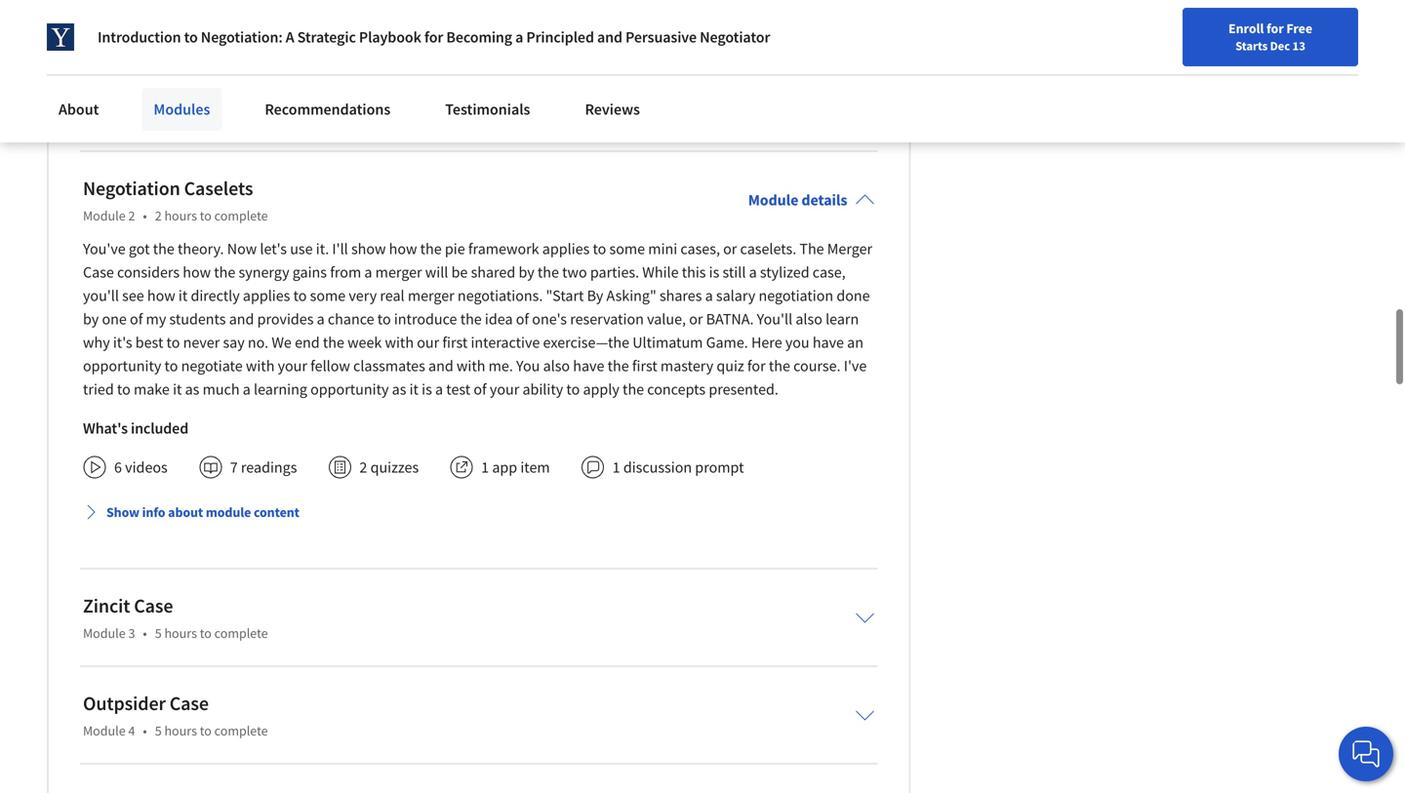Task type: describe. For each thing, give the bounding box(es) containing it.
module for outpsider case
[[83, 723, 126, 740]]

mini
[[649, 239, 678, 259]]

one
[[102, 310, 127, 329]]

2 as from the left
[[392, 380, 407, 400]]

this
[[682, 263, 706, 282]]

no.
[[248, 333, 269, 353]]

0 horizontal spatial first
[[443, 333, 468, 353]]

1 for 1 discussion prompt
[[613, 458, 621, 478]]

minutes
[[167, 87, 220, 107]]

0 horizontal spatial for
[[425, 27, 444, 47]]

i'll
[[332, 239, 348, 259]]

1 horizontal spatial how
[[183, 263, 211, 282]]

synergy
[[239, 263, 290, 282]]

be
[[452, 263, 468, 282]]

interactive
[[471, 333, 540, 353]]

• for outpsider
[[143, 723, 147, 740]]

you
[[786, 333, 810, 353]]

chance
[[328, 310, 375, 329]]

persuasive
[[626, 27, 697, 47]]

test
[[446, 380, 471, 400]]

free
[[1287, 20, 1313, 37]]

it's
[[113, 333, 132, 353]]

about
[[59, 100, 99, 119]]

enroll for free starts dec 13
[[1229, 20, 1313, 54]]

see
[[122, 286, 144, 306]]

1 vertical spatial opportunity
[[311, 380, 389, 400]]

concepts
[[648, 380, 706, 400]]

students
[[169, 310, 226, 329]]

1 horizontal spatial first
[[633, 357, 658, 376]]

starts
[[1236, 38, 1269, 54]]

testimonials link
[[434, 88, 542, 131]]

module for negotiation caselets
[[83, 207, 126, 225]]

hours for outpsider
[[164, 723, 197, 740]]

to down gains
[[293, 286, 307, 306]]

13
[[1293, 38, 1306, 54]]

caselets
[[184, 176, 253, 201]]

fellow
[[311, 357, 350, 376]]

while
[[643, 263, 679, 282]]

0 horizontal spatial applies
[[243, 286, 290, 306]]

i've
[[844, 357, 867, 376]]

reviews link
[[574, 88, 652, 131]]

dec
[[1271, 38, 1291, 54]]

by
[[587, 286, 604, 306]]

you've got the theory. now let's use it. i'll show how the pie framework applies to some mini cases, or caselets. the merger case considers how the synergy gains from a merger will be shared by the two parties. while this is still a stylized case, you'll see how it directly applies to some very real merger negotiations. "start by asking" shares a salary negotiation done by one of my students and provides a chance to introduce the idea of one's reservation value, or batna. you'll also learn why it's best to never say no. we end the week with our first interactive exercise—the ultimatum game. here you have an opportunity to negotiate with your fellow classmates and with me. you also have the first mastery quiz for the course. i've tried to make it as much a learning opportunity as it is a test of your ability to apply the concepts presented.
[[83, 239, 873, 400]]

a
[[286, 27, 294, 47]]

framework
[[469, 239, 540, 259]]

learning
[[254, 380, 307, 400]]

it up students
[[179, 286, 188, 306]]

very
[[349, 286, 377, 306]]

0 vertical spatial is
[[710, 263, 720, 282]]

to inside the outpsider case module 4 • 5 hours to complete
[[200, 723, 212, 740]]

0 horizontal spatial is
[[422, 380, 432, 400]]

two
[[563, 263, 587, 282]]

0 horizontal spatial by
[[83, 310, 99, 329]]

learn
[[826, 310, 859, 329]]

readings
[[241, 458, 297, 478]]

case,
[[813, 263, 846, 282]]

detour
[[83, 87, 128, 107]]

now
[[227, 239, 257, 259]]

shared
[[471, 263, 516, 282]]

show notifications image
[[1179, 24, 1202, 48]]

1 vertical spatial merger
[[408, 286, 455, 306]]

case for outpsider
[[170, 692, 209, 716]]

end
[[295, 333, 320, 353]]

for inside you've got the theory. now let's use it. i'll show how the pie framework applies to some mini cases, or caselets. the merger case considers how the synergy gains from a merger will be shared by the two parties. while this is still a stylized case, you'll see how it directly applies to some very real merger negotiations. "start by asking" shares a salary negotiation done by one of my students and provides a chance to introduce the idea of one's reservation value, or batna. you'll also learn why it's best to never say no. we end the week with our first interactive exercise—the ultimatum game. here you have an opportunity to negotiate with your fellow classmates and with me. you also have the first mastery quiz for the course. i've tried to make it as much a learning opportunity as it is a test of your ability to apply the concepts presented.
[[748, 357, 766, 376]]

2 horizontal spatial 2
[[360, 458, 367, 478]]

here
[[752, 333, 783, 353]]

recommendations link
[[253, 88, 403, 131]]

3
[[128, 625, 135, 643]]

0 horizontal spatial with
[[246, 357, 275, 376]]

to down real
[[378, 310, 391, 329]]

app
[[492, 458, 518, 478]]

batna.
[[707, 310, 754, 329]]

coursera image
[[23, 16, 147, 47]]

1 vertical spatial have
[[573, 357, 605, 376]]

quiz
[[717, 357, 745, 376]]

to right the tried at the left of the page
[[117, 380, 131, 400]]

an
[[848, 333, 864, 353]]

0 horizontal spatial opportunity
[[83, 357, 161, 376]]

it.
[[316, 239, 329, 259]]

the left idea
[[461, 310, 482, 329]]

item
[[521, 458, 550, 478]]

classmates
[[353, 357, 426, 376]]

introduction to negotiation: a strategic playbook for becoming a principled and persuasive negotiator
[[98, 27, 771, 47]]

0 vertical spatial applies
[[543, 239, 590, 259]]

enroll
[[1229, 20, 1265, 37]]

0 vertical spatial have
[[813, 333, 845, 353]]

gains
[[293, 263, 327, 282]]

use
[[290, 239, 313, 259]]

show
[[106, 504, 140, 522]]

7 readings
[[230, 458, 297, 478]]

0 horizontal spatial and
[[229, 310, 254, 329]]

1 horizontal spatial of
[[474, 380, 487, 400]]

1 horizontal spatial your
[[490, 380, 520, 400]]

1 discussion prompt
[[613, 458, 745, 478]]

0 vertical spatial how
[[389, 239, 417, 259]]

a right much
[[243, 380, 251, 400]]

the right got
[[153, 239, 175, 259]]

complete for outpsider case
[[214, 723, 268, 740]]

module details
[[749, 191, 848, 210]]

a up the end
[[317, 310, 325, 329]]

1 app item
[[482, 458, 550, 478]]

becoming
[[447, 27, 513, 47]]

quizzes
[[371, 458, 419, 478]]

a left "test"
[[435, 380, 443, 400]]

testimonials
[[445, 100, 531, 119]]

videos
[[125, 458, 168, 478]]

module up caselets.
[[749, 191, 799, 210]]

our
[[417, 333, 440, 353]]

0 horizontal spatial of
[[130, 310, 143, 329]]

to up parties.
[[593, 239, 607, 259]]

one's
[[532, 310, 567, 329]]

done
[[837, 286, 871, 306]]

you'll
[[757, 310, 793, 329]]

the left two
[[538, 263, 559, 282]]

make
[[134, 380, 170, 400]]

a right becoming
[[516, 27, 524, 47]]

info
[[142, 504, 165, 522]]

outpsider
[[83, 692, 166, 716]]

2 horizontal spatial of
[[516, 310, 529, 329]]

caselets.
[[741, 239, 797, 259]]

the down here
[[769, 357, 791, 376]]

negotiate
[[181, 357, 243, 376]]

outpsider case module 4 • 5 hours to complete
[[83, 692, 268, 740]]

cases,
[[681, 239, 721, 259]]

for inside the enroll for free starts dec 13
[[1267, 20, 1285, 37]]

the left pie
[[420, 239, 442, 259]]

course.
[[794, 357, 841, 376]]

zincit case module 3 • 5 hours to complete
[[83, 594, 268, 643]]

negotiations.
[[458, 286, 543, 306]]

0 vertical spatial merger
[[376, 263, 422, 282]]

case for zincit
[[134, 594, 173, 619]]

to up make
[[165, 357, 178, 376]]



Task type: locate. For each thing, give the bounding box(es) containing it.
merger up introduce
[[408, 286, 455, 306]]

0 vertical spatial 5
[[155, 625, 162, 643]]

theory.
[[178, 239, 224, 259]]

4
[[128, 723, 135, 740]]

complete inside the outpsider case module 4 • 5 hours to complete
[[214, 723, 268, 740]]

negotiation
[[759, 286, 834, 306]]

how
[[389, 239, 417, 259], [183, 263, 211, 282], [147, 286, 175, 306]]

never
[[183, 333, 220, 353]]

real
[[380, 286, 405, 306]]

1
[[482, 458, 489, 478], [613, 458, 621, 478]]

0 vertical spatial complete
[[214, 207, 268, 225]]

parties.
[[591, 263, 640, 282]]

0 vertical spatial case
[[83, 263, 114, 282]]

5 for zincit
[[155, 625, 162, 643]]

hours inside the outpsider case module 4 • 5 hours to complete
[[164, 723, 197, 740]]

complete
[[214, 207, 268, 225], [214, 625, 268, 643], [214, 723, 268, 740]]

the up directly at the top left of page
[[214, 263, 236, 282]]

2 vertical spatial and
[[429, 357, 454, 376]]

from
[[330, 263, 361, 282]]

1 horizontal spatial also
[[796, 310, 823, 329]]

2 vertical spatial how
[[147, 286, 175, 306]]

module left 4
[[83, 723, 126, 740]]

1 vertical spatial and
[[229, 310, 254, 329]]

a left salary
[[706, 286, 713, 306]]

also
[[796, 310, 823, 329], [543, 357, 570, 376]]

0 vertical spatial by
[[519, 263, 535, 282]]

0 horizontal spatial some
[[310, 286, 346, 306]]

also up you
[[796, 310, 823, 329]]

1 1 from the left
[[482, 458, 489, 478]]

5
[[155, 625, 162, 643], [155, 723, 162, 740]]

module down zincit
[[83, 625, 126, 643]]

1 horizontal spatial opportunity
[[311, 380, 389, 400]]

to down caselets
[[200, 207, 212, 225]]

hours
[[164, 207, 197, 225], [164, 625, 197, 643], [164, 723, 197, 740]]

or down shares
[[690, 310, 703, 329]]

of left my
[[130, 310, 143, 329]]

strategic
[[297, 27, 356, 47]]

and up say
[[229, 310, 254, 329]]

0 vertical spatial or
[[724, 239, 738, 259]]

to right best
[[167, 333, 180, 353]]

1 vertical spatial •
[[143, 625, 147, 643]]

to right 3
[[200, 625, 212, 643]]

module inside 'negotiation caselets module 2 • 2 hours to complete'
[[83, 207, 126, 225]]

module inside the outpsider case module 4 • 5 hours to complete
[[83, 723, 126, 740]]

0 horizontal spatial or
[[690, 310, 703, 329]]

30 minutes
[[148, 87, 220, 107]]

it right make
[[173, 380, 182, 400]]

to inside 'negotiation caselets module 2 • 2 hours to complete'
[[200, 207, 212, 225]]

hours inside 'negotiation caselets module 2 • 2 hours to complete'
[[164, 207, 197, 225]]

0 horizontal spatial also
[[543, 357, 570, 376]]

of right "test"
[[474, 380, 487, 400]]

a right still
[[749, 263, 757, 282]]

2 1 from the left
[[613, 458, 621, 478]]

hours up theory.
[[164, 207, 197, 225]]

3 • from the top
[[143, 723, 147, 740]]

1 for 1 app item
[[482, 458, 489, 478]]

complete inside 'negotiation caselets module 2 • 2 hours to complete'
[[214, 207, 268, 225]]

0 horizontal spatial as
[[185, 380, 200, 400]]

1 vertical spatial hours
[[164, 625, 197, 643]]

applies down synergy
[[243, 286, 290, 306]]

some up parties.
[[610, 239, 646, 259]]

still
[[723, 263, 746, 282]]

0 vertical spatial opportunity
[[83, 357, 161, 376]]

have up course.
[[813, 333, 845, 353]]

1 vertical spatial 5
[[155, 723, 162, 740]]

1 vertical spatial some
[[310, 286, 346, 306]]

is
[[710, 263, 720, 282], [422, 380, 432, 400]]

discussion
[[624, 458, 692, 478]]

as down the classmates
[[392, 380, 407, 400]]

ability
[[523, 380, 564, 400]]

me.
[[489, 357, 513, 376]]

2 quizzes
[[360, 458, 419, 478]]

as left much
[[185, 380, 200, 400]]

for up dec
[[1267, 20, 1285, 37]]

1 horizontal spatial 1
[[613, 458, 621, 478]]

case inside you've got the theory. now let's use it. i'll show how the pie framework applies to some mini cases, or caselets. the merger case considers how the synergy gains from a merger will be shared by the two parties. while this is still a stylized case, you'll see how it directly applies to some very real merger negotiations. "start by asking" shares a salary negotiation done by one of my students and provides a chance to introduce the idea of one's reservation value, or batna. you'll also learn why it's best to never say no. we end the week with our first interactive exercise—the ultimatum game. here you have an opportunity to negotiate with your fellow classmates and with me. you also have the first mastery quiz for the course. i've tried to make it as much a learning opportunity as it is a test of your ability to apply the concepts presented.
[[83, 263, 114, 282]]

2 vertical spatial case
[[170, 692, 209, 716]]

we
[[272, 333, 292, 353]]

1 left discussion at the bottom left
[[613, 458, 621, 478]]

menu item
[[1033, 20, 1158, 83]]

for right playbook on the top left
[[425, 27, 444, 47]]

1 vertical spatial applies
[[243, 286, 290, 306]]

opportunity down fellow
[[311, 380, 389, 400]]

merger up real
[[376, 263, 422, 282]]

1 hours from the top
[[164, 207, 197, 225]]

to
[[184, 27, 198, 47], [200, 207, 212, 225], [593, 239, 607, 259], [293, 286, 307, 306], [378, 310, 391, 329], [167, 333, 180, 353], [165, 357, 178, 376], [117, 380, 131, 400], [567, 380, 580, 400], [200, 625, 212, 643], [200, 723, 212, 740]]

is left "test"
[[422, 380, 432, 400]]

• for negotiation
[[143, 207, 147, 225]]

2 horizontal spatial for
[[1267, 20, 1285, 37]]

your down the we
[[278, 357, 307, 376]]

to left negotiation:
[[184, 27, 198, 47]]

first
[[443, 333, 468, 353], [633, 357, 658, 376]]

to right 4
[[200, 723, 212, 740]]

0 horizontal spatial how
[[147, 286, 175, 306]]

modules
[[154, 100, 210, 119]]

show
[[351, 239, 386, 259]]

5 inside the outpsider case module 4 • 5 hours to complete
[[155, 723, 162, 740]]

•
[[143, 207, 147, 225], [143, 625, 147, 643], [143, 723, 147, 740]]

complete for zincit case
[[214, 625, 268, 643]]

module up you've at the left top
[[83, 207, 126, 225]]

0 horizontal spatial 2
[[128, 207, 135, 225]]

case inside zincit case module 3 • 5 hours to complete
[[134, 594, 173, 619]]

complete inside zincit case module 3 • 5 hours to complete
[[214, 625, 268, 643]]

1 vertical spatial also
[[543, 357, 570, 376]]

playbook
[[359, 27, 422, 47]]

case right the outpsider
[[170, 692, 209, 716]]

0 horizontal spatial have
[[573, 357, 605, 376]]

1 horizontal spatial some
[[610, 239, 646, 259]]

say
[[223, 333, 245, 353]]

got
[[129, 239, 150, 259]]

1 vertical spatial how
[[183, 263, 211, 282]]

1 horizontal spatial by
[[519, 263, 535, 282]]

and right principled
[[598, 27, 623, 47]]

ultimatum
[[633, 333, 703, 353]]

week
[[348, 333, 382, 353]]

2 hours from the top
[[164, 625, 197, 643]]

hours for zincit
[[164, 625, 197, 643]]

• right 4
[[143, 723, 147, 740]]

30
[[148, 87, 164, 107]]

1 5 from the top
[[155, 625, 162, 643]]

you've
[[83, 239, 126, 259]]

1 as from the left
[[185, 380, 200, 400]]

have
[[813, 333, 845, 353], [573, 357, 605, 376]]

1 vertical spatial case
[[134, 594, 173, 619]]

0 horizontal spatial 1
[[482, 458, 489, 478]]

the
[[800, 239, 825, 259]]

your down me.
[[490, 380, 520, 400]]

the right apply
[[623, 380, 645, 400]]

is left still
[[710, 263, 720, 282]]

it down the classmates
[[410, 380, 419, 400]]

prompt
[[695, 458, 745, 478]]

2 vertical spatial hours
[[164, 723, 197, 740]]

5 for outpsider
[[155, 723, 162, 740]]

1 horizontal spatial have
[[813, 333, 845, 353]]

0 vertical spatial your
[[278, 357, 307, 376]]

7
[[230, 458, 238, 478]]

first down ultimatum
[[633, 357, 658, 376]]

module for zincit case
[[83, 625, 126, 643]]

1 horizontal spatial and
[[429, 357, 454, 376]]

1 horizontal spatial 2
[[155, 207, 162, 225]]

to left apply
[[567, 380, 580, 400]]

1 complete from the top
[[214, 207, 268, 225]]

0 vertical spatial hours
[[164, 207, 197, 225]]

1 • from the top
[[143, 207, 147, 225]]

0 vertical spatial •
[[143, 207, 147, 225]]

1 horizontal spatial for
[[748, 357, 766, 376]]

1 left app
[[482, 458, 489, 478]]

and
[[598, 27, 623, 47], [229, 310, 254, 329], [429, 357, 454, 376]]

0 horizontal spatial your
[[278, 357, 307, 376]]

opportunity down it's
[[83, 357, 161, 376]]

to inside zincit case module 3 • 5 hours to complete
[[200, 625, 212, 643]]

included
[[131, 419, 189, 439]]

1 vertical spatial by
[[83, 310, 99, 329]]

1 vertical spatial complete
[[214, 625, 268, 643]]

or up still
[[724, 239, 738, 259]]

zincit
[[83, 594, 130, 619]]

directly
[[191, 286, 240, 306]]

a
[[516, 27, 524, 47], [365, 263, 372, 282], [749, 263, 757, 282], [706, 286, 713, 306], [317, 310, 325, 329], [243, 380, 251, 400], [435, 380, 443, 400]]

how down theory.
[[183, 263, 211, 282]]

how right show
[[389, 239, 417, 259]]

negotiator
[[700, 27, 771, 47]]

5 right 3
[[155, 625, 162, 643]]

2 5 from the top
[[155, 723, 162, 740]]

0 vertical spatial and
[[598, 27, 623, 47]]

what's
[[83, 419, 128, 439]]

provides
[[257, 310, 314, 329]]

complete for negotiation caselets
[[214, 207, 268, 225]]

how up my
[[147, 286, 175, 306]]

first right our
[[443, 333, 468, 353]]

content
[[254, 504, 300, 522]]

game.
[[707, 333, 749, 353]]

principled
[[527, 27, 594, 47]]

5 right 4
[[155, 723, 162, 740]]

3 complete from the top
[[214, 723, 268, 740]]

1 horizontal spatial or
[[724, 239, 738, 259]]

by
[[519, 263, 535, 282], [83, 310, 99, 329]]

2 complete from the top
[[214, 625, 268, 643]]

• inside the outpsider case module 4 • 5 hours to complete
[[143, 723, 147, 740]]

0 vertical spatial also
[[796, 310, 823, 329]]

hours for negotiation
[[164, 207, 197, 225]]

with up the classmates
[[385, 333, 414, 353]]

with down no.
[[246, 357, 275, 376]]

5 inside zincit case module 3 • 5 hours to complete
[[155, 625, 162, 643]]

None search field
[[278, 12, 600, 51]]

reviews
[[585, 100, 640, 119]]

case up you'll
[[83, 263, 114, 282]]

the up fellow
[[323, 333, 345, 353]]

presented.
[[709, 380, 779, 400]]

some down the "from"
[[310, 286, 346, 306]]

1 horizontal spatial as
[[392, 380, 407, 400]]

2 horizontal spatial how
[[389, 239, 417, 259]]

best
[[135, 333, 163, 353]]

of right idea
[[516, 310, 529, 329]]

and down our
[[429, 357, 454, 376]]

case up 3
[[134, 594, 173, 619]]

show info about module content
[[106, 504, 300, 522]]

2 vertical spatial complete
[[214, 723, 268, 740]]

1 vertical spatial first
[[633, 357, 658, 376]]

with up "test"
[[457, 357, 486, 376]]

• for zincit
[[143, 625, 147, 643]]

yale university image
[[47, 23, 74, 51]]

by down 'framework'
[[519, 263, 535, 282]]

for down here
[[748, 357, 766, 376]]

case inside the outpsider case module 4 • 5 hours to complete
[[170, 692, 209, 716]]

2 • from the top
[[143, 625, 147, 643]]

• inside zincit case module 3 • 5 hours to complete
[[143, 625, 147, 643]]

value,
[[647, 310, 686, 329]]

applies up two
[[543, 239, 590, 259]]

0 vertical spatial some
[[610, 239, 646, 259]]

will
[[426, 263, 449, 282]]

1 vertical spatial your
[[490, 380, 520, 400]]

with
[[385, 333, 414, 353], [246, 357, 275, 376], [457, 357, 486, 376]]

0 vertical spatial first
[[443, 333, 468, 353]]

you
[[517, 357, 540, 376]]

chat with us image
[[1351, 739, 1383, 770]]

or
[[724, 239, 738, 259], [690, 310, 703, 329]]

1 horizontal spatial is
[[710, 263, 720, 282]]

merger
[[376, 263, 422, 282], [408, 286, 455, 306]]

3 hours from the top
[[164, 723, 197, 740]]

• right 3
[[143, 625, 147, 643]]

• down "negotiation"
[[143, 207, 147, 225]]

• inside 'negotiation caselets module 2 • 2 hours to complete'
[[143, 207, 147, 225]]

much
[[203, 380, 240, 400]]

negotiation
[[83, 176, 180, 201]]

merger
[[828, 239, 873, 259]]

the up apply
[[608, 357, 629, 376]]

2
[[128, 207, 135, 225], [155, 207, 162, 225], [360, 458, 367, 478]]

a right the "from"
[[365, 263, 372, 282]]

have down exercise—the
[[573, 357, 605, 376]]

1 horizontal spatial with
[[385, 333, 414, 353]]

you'll
[[83, 286, 119, 306]]

module inside zincit case module 3 • 5 hours to complete
[[83, 625, 126, 643]]

modules link
[[142, 88, 222, 131]]

1 vertical spatial is
[[422, 380, 432, 400]]

2 horizontal spatial with
[[457, 357, 486, 376]]

1 vertical spatial or
[[690, 310, 703, 329]]

hours inside zincit case module 3 • 5 hours to complete
[[164, 625, 197, 643]]

2 horizontal spatial and
[[598, 27, 623, 47]]

by left one at the top of page
[[83, 310, 99, 329]]

hours right 4
[[164, 723, 197, 740]]

2 vertical spatial •
[[143, 723, 147, 740]]

1 horizontal spatial applies
[[543, 239, 590, 259]]

apply
[[583, 380, 620, 400]]

also up ability
[[543, 357, 570, 376]]

hours right 3
[[164, 625, 197, 643]]



Task type: vqa. For each thing, say whether or not it's contained in the screenshot.
2
yes



